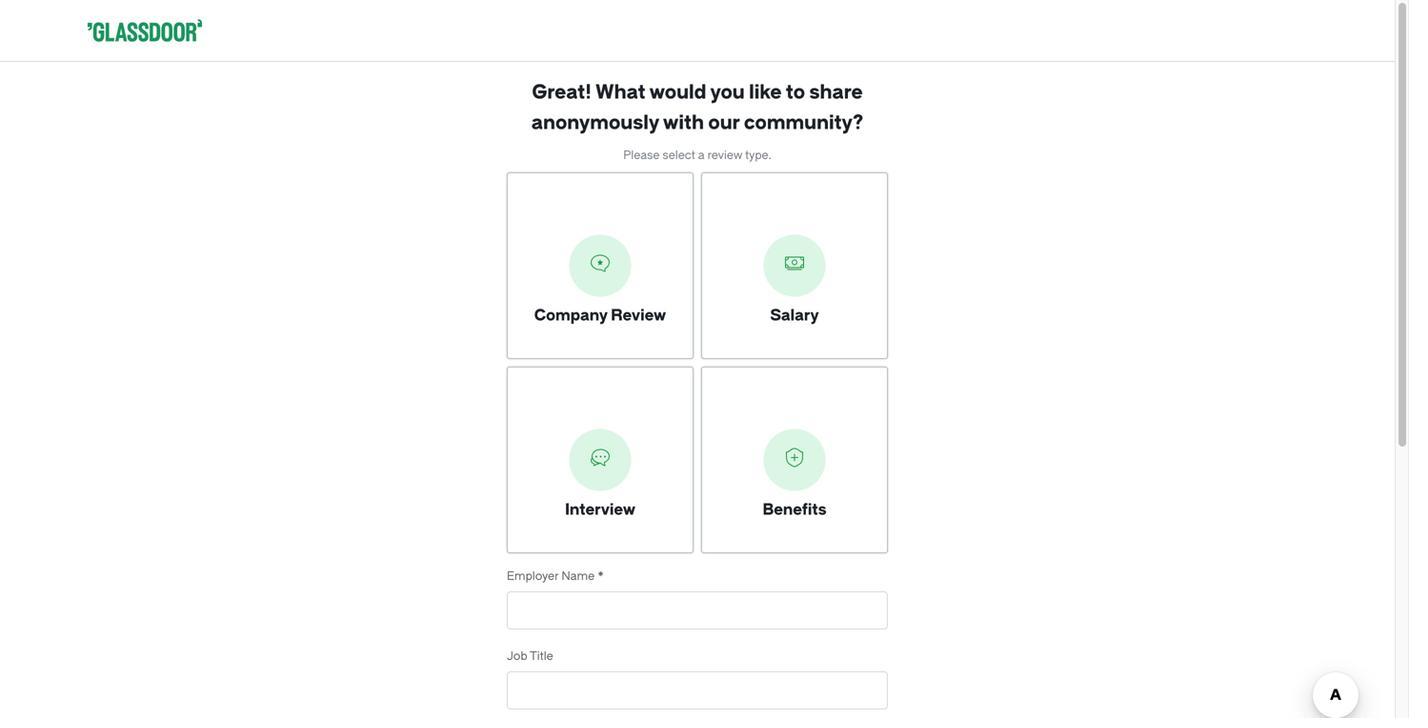 Task type: describe. For each thing, give the bounding box(es) containing it.
type.
[[745, 149, 771, 162]]

like
[[749, 81, 782, 103]]

great! what would you like to share anonymously with our community?
[[531, 81, 863, 134]]

company review button
[[507, 172, 694, 359]]

community?
[[744, 111, 863, 134]]

great!
[[532, 81, 592, 103]]

title
[[530, 650, 553, 663]]

name
[[561, 570, 595, 583]]

review
[[611, 307, 666, 324]]

company review
[[534, 307, 666, 324]]

review
[[707, 149, 742, 162]]

to
[[786, 81, 805, 103]]

salary
[[770, 307, 819, 324]]

you
[[710, 81, 745, 103]]

job
[[507, 650, 527, 663]]

select
[[663, 149, 695, 162]]

employer
[[507, 570, 559, 583]]

interview button
[[507, 367, 694, 554]]

anonymously
[[531, 111, 659, 134]]

with
[[663, 111, 704, 134]]

benefits button
[[701, 367, 888, 554]]



Task type: locate. For each thing, give the bounding box(es) containing it.
None field
[[507, 592, 888, 637], [507, 672, 888, 717], [507, 592, 888, 637], [507, 672, 888, 717]]

please select a review type.
[[623, 149, 771, 162]]

share
[[809, 81, 863, 103]]

job title
[[507, 650, 553, 663]]

our
[[708, 111, 740, 134]]

*
[[597, 570, 604, 583]]

interview
[[565, 501, 636, 519]]

would
[[649, 81, 706, 103]]

what
[[595, 81, 646, 103]]

please
[[623, 149, 660, 162]]

benefits
[[763, 501, 827, 519]]

a
[[698, 149, 705, 162]]

company
[[534, 307, 607, 324]]

employer name *
[[507, 570, 604, 583]]

salary button
[[701, 172, 888, 359]]



Task type: vqa. For each thing, say whether or not it's contained in the screenshot.
Like
yes



